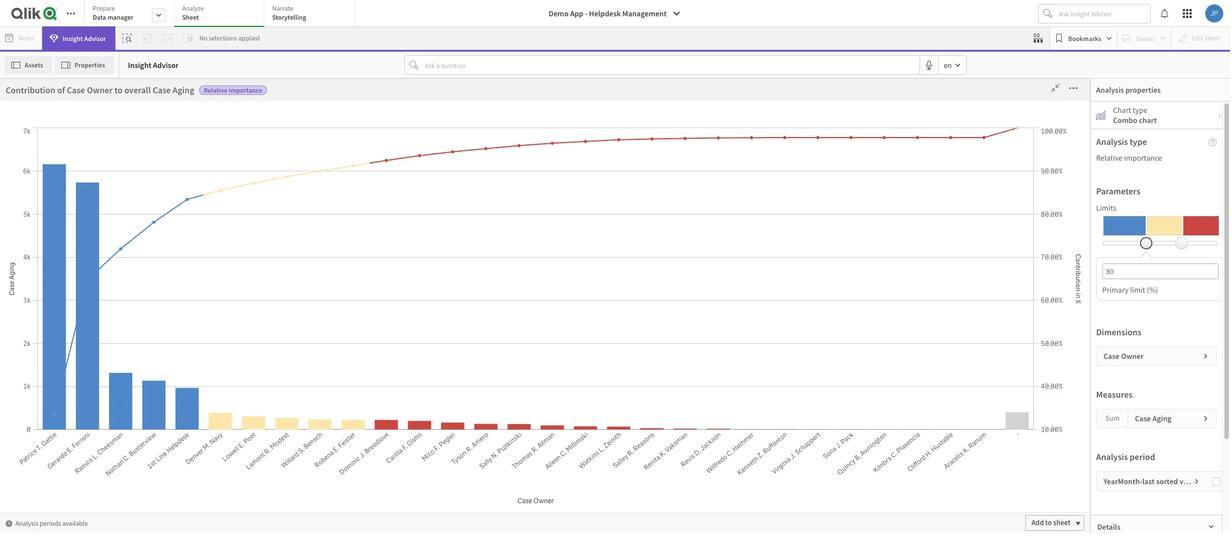 Task type: describe. For each thing, give the bounding box(es) containing it.
dependency
[[222, 449, 270, 461]]

cases open/closed
[[64, 468, 127, 478]]

applied
[[238, 34, 260, 42]]

auto-
[[178, 91, 199, 102]]

sum button
[[1097, 410, 1128, 428]]

dimensions
[[1096, 327, 1142, 338]]

203
[[982, 107, 1050, 157]]

priority for 142
[[585, 78, 656, 107]]

0 horizontal spatial more image
[[441, 171, 459, 182]]

1 fields button from the left
[[0, 79, 57, 114]]

data
[[93, 13, 106, 21]]

cases inside open cases vs duration * bubble size represents number of high priority open cases
[[29, 163, 54, 174]]

analysis
[[199, 91, 231, 102]]

limit
[[1130, 285, 1145, 295]]

1 horizontal spatial small image
[[1194, 479, 1200, 485]]

cases open/closed button
[[58, 468, 139, 478]]

rank
[[116, 400, 132, 410]]

employee hire date menu item
[[58, 507, 161, 529]]

en button
[[939, 56, 966, 74]]

analyze sheet
[[182, 4, 204, 21]]

james peterson image
[[1205, 4, 1223, 22]]

case_date_key menu item
[[58, 417, 161, 439]]

by
[[562, 163, 572, 174]]

is
[[81, 288, 86, 298]]

time inside menu item
[[111, 265, 128, 275]]

yearmonth-
[[1104, 477, 1142, 487]]

exit full screen image
[[1046, 83, 1064, 94]]

case aging menu item
[[58, 169, 161, 192]]

case owner. press space to sort on this column. element
[[878, 215, 961, 230]]

case record type button
[[58, 355, 139, 365]]

0 vertical spatial overall
[[124, 84, 151, 96]]

case duration time
[[64, 265, 128, 275]]

case record type
[[64, 355, 121, 365]]

primary limit (%)
[[1102, 285, 1158, 295]]

and
[[351, 449, 366, 461]]

assets
[[25, 60, 43, 69]]

case aging inside menu item
[[64, 175, 99, 185]]

r.
[[907, 298, 913, 308]]

low
[[927, 78, 968, 107]]

case closed date menu item
[[58, 192, 161, 214]]

1 horizontal spatial analysis periods available
[[203, 410, 276, 418]]

3 0 from the top
[[1047, 298, 1052, 308]]

employee hire date
[[78, 513, 143, 523]]

1 vertical spatial insight advisor
[[128, 60, 178, 70]]

1 vertical spatial time
[[124, 418, 144, 429]]

selections
[[209, 34, 237, 42]]

case duration time button
[[58, 265, 139, 275]]

yearmonth-last sorted values
[[1104, 477, 1201, 487]]

Ask a question text field
[[423, 56, 920, 74]]

press space to open search dialog box for [case is closed] column. element
[[859, 215, 878, 230]]

duration inside menu item
[[81, 265, 110, 275]]

insight inside insight advisor dropdown button
[[63, 34, 83, 42]]

prepare data manager
[[93, 4, 133, 21]]

0 vertical spatial available
[[250, 410, 276, 418]]

period
[[1130, 452, 1155, 463]]

bubble
[[11, 174, 37, 186]]

cancel
[[1049, 92, 1071, 102]]

6 0 from the top
[[1047, 389, 1052, 398]]

auto-analysis
[[178, 91, 231, 102]]

1 vertical spatial case aging
[[1015, 217, 1051, 227]]

5 0 from the top
[[1047, 376, 1052, 385]]

2 horizontal spatial add
[[1032, 519, 1044, 528]]

smart search image
[[123, 34, 132, 43]]

1 horizontal spatial advisor
[[153, 60, 178, 70]]

of inside open cases vs duration * bubble size represents number of high priority open cases
[[126, 174, 133, 186]]

manager
[[108, 13, 133, 21]]

case closed date button
[[58, 198, 139, 208]]

(%)
[[1147, 285, 1158, 295]]

case_date_key
[[64, 423, 114, 433]]

last
[[1142, 477, 1155, 487]]

Search assets text field
[[58, 80, 169, 100]]

cases left by on the left
[[536, 163, 560, 174]]

aging inside case aging menu item
[[81, 175, 99, 185]]

open
[[182, 174, 200, 186]]

2 horizontal spatial case aging
[[1135, 414, 1172, 424]]

case created date button
[[58, 243, 139, 253]]

primary
[[1102, 285, 1129, 295]]

open & resolved cases over time
[[6, 418, 144, 429]]

tab list containing prepare
[[84, 0, 358, 28]]

duration inside open cases vs duration * bubble size represents number of high priority open cases
[[66, 163, 102, 174]]

priority for 203
[[972, 78, 1043, 107]]

open cases by priority type
[[512, 163, 625, 174]]

analysis type
[[1096, 136, 1147, 147]]

limits
[[1096, 203, 1116, 213]]

number
[[95, 174, 124, 186]]

case created date
[[64, 243, 123, 253]]

demo app - helpdesk management button
[[542, 4, 688, 22]]

details
[[1097, 523, 1121, 533]]

lamont r. modest
[[881, 298, 939, 308]]

4 0 from the top
[[1047, 337, 1052, 346]]

app
[[570, 8, 583, 19]]

closed inside case closed date menu item
[[81, 198, 103, 208]]

demo
[[549, 8, 569, 19]]

type inside menu item
[[105, 355, 121, 365]]

case owner menu item
[[58, 304, 161, 327]]

open for open cases by priority type
[[512, 163, 534, 174]]

closed inside 'case is closed' menu item
[[88, 288, 110, 298]]

cases inside low priority cases 203
[[1048, 78, 1106, 107]]

2 vertical spatial relative
[[356, 174, 380, 183]]

aileen c. millimaki
[[881, 337, 939, 346]]

values
[[1180, 477, 1201, 487]]

case is closed button
[[58, 288, 139, 298]]

assets button
[[4, 56, 52, 74]]

combo chart image
[[1096, 111, 1105, 120]]

true for lamont r. modest
[[793, 298, 807, 308]]

case created date menu item
[[58, 237, 161, 259]]

0 horizontal spatial importance
[[229, 86, 262, 94]]

low priority cases 203
[[927, 78, 1106, 157]]

insight advisor inside insight advisor dropdown button
[[63, 34, 106, 42]]

combo
[[1113, 115, 1137, 125]]

casenumber menu item
[[58, 439, 161, 462]]

sorted
[[1156, 477, 1178, 487]]

properties
[[75, 60, 105, 69]]

mutual information
[[358, 451, 415, 460]]

18364.641273148
[[988, 232, 1051, 242]]

case owner group menu item
[[58, 327, 161, 349]]

case_date_key button
[[58, 423, 139, 433]]

1 vertical spatial insight
[[128, 60, 151, 70]]

priority for 72
[[164, 78, 235, 107]]

case owner button
[[58, 310, 139, 320]]

-
[[585, 8, 588, 19]]

master items
[[11, 136, 47, 145]]

open for open cases vs duration * bubble size represents number of high priority open cases
[[6, 163, 28, 174]]

timetable for case timetable
[[81, 378, 114, 388]]

mutual for mutual dependency between case aging and selected items
[[193, 449, 221, 461]]

case duration time menu item
[[58, 259, 161, 282]]

high priority cases 72
[[114, 78, 297, 157]]

chart type combo chart
[[1113, 105, 1157, 125]]

open/closed
[[84, 468, 127, 478]]

cases inside 'high priority cases 72'
[[239, 78, 297, 107]]

parameters
[[1096, 186, 1140, 197]]



Task type: locate. For each thing, give the bounding box(es) containing it.
timetable down case timetable button
[[81, 400, 114, 410]]

1 vertical spatial type
[[105, 355, 121, 365]]

1 timetable from the top
[[81, 378, 114, 388]]

1 true from the top
[[793, 298, 807, 308]]

0 vertical spatial date
[[105, 198, 120, 208]]

1 vertical spatial date
[[108, 243, 123, 253]]

0 vertical spatial advisor
[[84, 34, 106, 42]]

high
[[135, 174, 151, 186]]

advisor
[[84, 34, 106, 42], [153, 60, 178, 70]]

timetable up case timetable rank
[[81, 378, 114, 388]]

type for analysis
[[1130, 136, 1147, 147]]

properties
[[1126, 85, 1161, 95]]

priority inside 'high priority cases 72'
[[164, 78, 235, 107]]

type
[[606, 163, 625, 174], [105, 355, 121, 365]]

time down case created date menu item
[[111, 265, 128, 275]]

open inside open cases vs duration * bubble size represents number of high priority open cases
[[6, 163, 28, 174]]

1 vertical spatial contribution
[[193, 173, 243, 184]]

1 vertical spatial periods
[[40, 519, 61, 528]]

1 vertical spatial true
[[793, 337, 807, 346]]

en
[[944, 60, 952, 70]]

case timetable rank button
[[58, 400, 139, 410]]

open left by on the left
[[512, 163, 534, 174]]

1 horizontal spatial items
[[401, 449, 423, 461]]

2 vertical spatial relative importance
[[356, 174, 415, 183]]

hire
[[113, 513, 126, 523]]

0 vertical spatial periods
[[228, 410, 249, 418]]

1 horizontal spatial sheet
[[1026, 409, 1044, 419]]

selections tool image
[[1034, 34, 1043, 43]]

0 vertical spatial small image
[[1194, 479, 1200, 485]]

size
[[39, 174, 53, 186]]

1 vertical spatial duration
[[81, 265, 110, 275]]

0 vertical spatial insight
[[63, 34, 83, 42]]

0 horizontal spatial analysis periods available
[[15, 519, 88, 528]]

0 horizontal spatial relative importance
[[204, 86, 262, 94]]

date down case aging menu item
[[105, 198, 120, 208]]

type right chart
[[1133, 105, 1147, 115]]

0 vertical spatial true
[[793, 298, 807, 308]]

2 horizontal spatial relative importance
[[1096, 153, 1162, 163]]

0 vertical spatial insight advisor
[[63, 34, 106, 42]]

true for aileen c. millimaki
[[793, 337, 807, 346]]

importance left full screen image
[[381, 174, 415, 183]]

mutual
[[193, 449, 221, 461], [358, 451, 379, 460]]

0 horizontal spatial sheet
[[430, 409, 447, 419]]

created
[[81, 243, 106, 253]]

case owner group button
[[58, 333, 139, 343]]

menu
[[58, 124, 169, 534]]

relative importance right auto- on the top left of the page
[[204, 86, 262, 94]]

items
[[32, 136, 47, 145], [401, 449, 423, 461]]

date right hire
[[128, 513, 143, 523]]

1 0 from the top
[[1047, 246, 1052, 256]]

1 vertical spatial items
[[401, 449, 423, 461]]

closed right is
[[88, 288, 110, 298]]

add to sheet
[[408, 409, 447, 419], [1005, 409, 1044, 419], [1032, 519, 1071, 528]]

1 vertical spatial overall
[[312, 173, 339, 184]]

%ownerid menu item
[[58, 147, 161, 169]]

duration up 'case aging' button
[[66, 163, 102, 174]]

items right selected
[[401, 449, 423, 461]]

help image
[[1209, 139, 1217, 147]]

0 vertical spatial relative
[[204, 86, 227, 94]]

press space to open search dialog box for [case owner] column. element
[[961, 215, 981, 230]]

modest
[[915, 298, 939, 308]]

add
[[408, 409, 421, 419], [1005, 409, 1017, 419], [1032, 519, 1044, 528]]

%ownerid
[[64, 153, 98, 163]]

0 horizontal spatial items
[[32, 136, 47, 145]]

0 horizontal spatial small image
[[6, 521, 12, 527]]

1 horizontal spatial case aging
[[1015, 217, 1051, 227]]

analysis properties
[[1096, 85, 1161, 95]]

case owner down is
[[64, 310, 103, 320]]

2 horizontal spatial relative
[[1096, 153, 1123, 163]]

2 timetable from the top
[[81, 400, 114, 410]]

medium priority cases 142
[[503, 78, 719, 157]]

small image for case owner
[[1203, 353, 1209, 360]]

0 vertical spatial items
[[32, 136, 47, 145]]

aging inside grid
[[1033, 217, 1051, 227]]

grid containing case aging
[[790, 215, 1059, 439]]

mutual left 'dependency'
[[193, 449, 221, 461]]

management
[[622, 8, 667, 19]]

date for case created date
[[108, 243, 123, 253]]

available up 'dependency'
[[250, 410, 276, 418]]

case owner down dimensions
[[1104, 352, 1144, 362]]

cases inside menu item
[[64, 468, 83, 478]]

resolved
[[38, 418, 74, 429]]

2 horizontal spatial sheet
[[1053, 519, 1071, 528]]

0 vertical spatial closed
[[81, 198, 103, 208]]

cases down case timetable rank
[[76, 418, 101, 429]]

cancel button
[[1039, 88, 1081, 106]]

selected
[[367, 449, 400, 461]]

1 horizontal spatial contribution
[[193, 173, 243, 184]]

0 vertical spatial case owner
[[64, 310, 103, 320]]

0 vertical spatial case aging
[[64, 175, 99, 185]]

available
[[250, 410, 276, 418], [62, 519, 88, 528]]

0 horizontal spatial case aging
[[64, 175, 99, 185]]

2 vertical spatial importance
[[381, 174, 415, 183]]

more image
[[1064, 83, 1082, 94], [441, 171, 459, 182]]

&
[[29, 418, 36, 429]]

demo app - helpdesk management
[[549, 8, 667, 19]]

advisor down data
[[84, 34, 106, 42]]

importance down applied
[[229, 86, 262, 94]]

sheet
[[430, 409, 447, 419], [1026, 409, 1044, 419], [1053, 519, 1071, 528]]

tab list
[[84, 0, 358, 28]]

sheet
[[182, 13, 199, 21]]

small image for case aging
[[1203, 416, 1209, 422]]

0 horizontal spatial case owner
[[64, 310, 103, 320]]

0 horizontal spatial advisor
[[84, 34, 106, 42]]

case timetable menu item
[[58, 372, 161, 394]]

0 horizontal spatial type
[[105, 355, 121, 365]]

totals not applicable for this column element
[[878, 230, 981, 245]]

grid
[[790, 215, 1059, 439]]

helpdesk
[[589, 8, 621, 19]]

narrate
[[272, 4, 293, 12]]

casenumber button
[[58, 445, 139, 455]]

2 horizontal spatial importance
[[1124, 153, 1162, 163]]

contribution down 72
[[193, 173, 243, 184]]

chart
[[1113, 105, 1131, 115]]

casenumber
[[64, 445, 106, 455]]

1 horizontal spatial insight
[[128, 60, 151, 70]]

chart
[[1139, 115, 1157, 125]]

date right created
[[108, 243, 123, 253]]

importance down analysis type
[[1124, 153, 1162, 163]]

insight advisor up high
[[128, 60, 178, 70]]

1 vertical spatial type
[[1130, 136, 1147, 147]]

0 horizontal spatial insight advisor
[[63, 34, 106, 42]]

insight advisor down data
[[63, 34, 106, 42]]

case inside menu item
[[64, 175, 79, 185]]

periods left employee
[[40, 519, 61, 528]]

2 0 from the top
[[1047, 259, 1052, 269]]

of left high
[[126, 174, 133, 186]]

sum
[[1105, 414, 1120, 424]]

0 horizontal spatial available
[[62, 519, 88, 528]]

insight
[[63, 34, 83, 42], [128, 60, 151, 70]]

2 fields button from the left
[[1, 79, 57, 114]]

case is closed menu item
[[58, 282, 161, 304]]

millimaki
[[910, 337, 939, 346]]

case aging up period
[[1135, 414, 1172, 424]]

available left hire
[[62, 519, 88, 528]]

None number field
[[1102, 264, 1219, 280]]

mutual dependency between case aging and selected items
[[193, 449, 423, 461]]

0 horizontal spatial mutual
[[193, 449, 221, 461]]

mutual left information
[[358, 451, 379, 460]]

over
[[102, 418, 122, 429]]

priority
[[164, 78, 235, 107], [585, 78, 656, 107], [972, 78, 1043, 107], [574, 163, 605, 174]]

2 true from the top
[[793, 337, 807, 346]]

type
[[1133, 105, 1147, 115], [1130, 136, 1147, 147]]

small image
[[1194, 479, 1200, 485], [6, 521, 12, 527]]

case timetable rank
[[64, 400, 132, 410]]

1 horizontal spatial available
[[250, 410, 276, 418]]

0 vertical spatial duration
[[66, 163, 102, 174]]

1 vertical spatial available
[[62, 519, 88, 528]]

0 vertical spatial timetable
[[81, 378, 114, 388]]

case count
[[64, 220, 101, 230]]

0 horizontal spatial overall
[[124, 84, 151, 96]]

1 horizontal spatial relative importance
[[356, 174, 415, 183]]

small image
[[1217, 112, 1223, 119], [1203, 353, 1209, 360], [1203, 416, 1209, 422], [1208, 524, 1215, 531]]

%ownerid button
[[58, 153, 139, 163]]

case aging
[[64, 175, 99, 185], [1015, 217, 1051, 227], [1135, 414, 1172, 424]]

1 vertical spatial relative
[[1096, 153, 1123, 163]]

1 vertical spatial advisor
[[153, 60, 178, 70]]

timetable for case timetable rank
[[81, 400, 114, 410]]

periods up 'dependency'
[[228, 410, 249, 418]]

mutual for mutual information
[[358, 451, 379, 460]]

type for chart
[[1133, 105, 1147, 115]]

0 vertical spatial contribution of case owner to overall case aging
[[6, 84, 194, 96]]

2 horizontal spatial of
[[245, 173, 253, 184]]

cases down casenumber at the left of page
[[64, 468, 83, 478]]

employee hire date button
[[58, 513, 148, 523]]

cases right analysis
[[239, 78, 297, 107]]

0 horizontal spatial contribution
[[6, 84, 55, 96]]

of down "properties" button
[[57, 84, 65, 96]]

1 horizontal spatial periods
[[228, 410, 249, 418]]

contribution up fields
[[6, 84, 55, 96]]

0 vertical spatial contribution
[[6, 84, 55, 96]]

case is closed. press space to sort on this column. element
[[791, 215, 859, 230]]

date for case closed date
[[105, 198, 120, 208]]

true
[[793, 298, 807, 308], [793, 337, 807, 346]]

items inside master items button
[[32, 136, 47, 145]]

owner inside case owner menu item
[[81, 310, 103, 320]]

cases down ask a question text box
[[661, 78, 719, 107]]

case aging down %ownerid
[[64, 175, 99, 185]]

1 vertical spatial small image
[[6, 521, 12, 527]]

0 horizontal spatial relative
[[204, 86, 227, 94]]

1 vertical spatial timetable
[[81, 400, 114, 410]]

open for open & resolved cases over time
[[6, 418, 28, 429]]

bookmarks button
[[1053, 29, 1115, 47]]

insight advisor button
[[42, 26, 116, 50]]

of right cases at the top left of page
[[245, 173, 253, 184]]

insight advisor
[[63, 34, 106, 42], [128, 60, 178, 70]]

items right master
[[32, 136, 47, 145]]

application containing 72
[[0, 0, 1230, 534]]

1 vertical spatial importance
[[1124, 153, 1162, 163]]

small image for details
[[1208, 524, 1215, 531]]

type down chart
[[1130, 136, 1147, 147]]

c.
[[902, 337, 908, 346]]

0 horizontal spatial of
[[57, 84, 65, 96]]

application
[[0, 0, 1230, 534]]

open cases vs duration * bubble size represents number of high priority open cases
[[6, 163, 223, 186]]

high
[[114, 78, 159, 107]]

0 vertical spatial time
[[111, 265, 128, 275]]

2 vertical spatial case aging
[[1135, 414, 1172, 424]]

open down master
[[6, 163, 28, 174]]

0 vertical spatial importance
[[229, 86, 262, 94]]

case aging up 18364.641273148
[[1015, 217, 1051, 227]]

1 horizontal spatial insight advisor
[[128, 60, 178, 70]]

0 vertical spatial type
[[606, 163, 625, 174]]

1 horizontal spatial mutual
[[358, 451, 379, 460]]

1 vertical spatial analysis periods available
[[15, 519, 88, 528]]

insight up high
[[128, 60, 151, 70]]

cases left vs
[[29, 163, 54, 174]]

fields
[[21, 100, 38, 108]]

1 vertical spatial closed
[[88, 288, 110, 298]]

type right record
[[105, 355, 121, 365]]

0 vertical spatial more image
[[1064, 83, 1082, 94]]

case record type menu item
[[58, 349, 161, 372]]

0 horizontal spatial periods
[[40, 519, 61, 528]]

full screen image
[[423, 171, 441, 182]]

cases inside "medium priority cases 142"
[[661, 78, 719, 107]]

cases open/closed menu item
[[58, 462, 161, 484]]

2 master items button from the left
[[1, 115, 57, 151]]

fields button
[[0, 79, 57, 114], [1, 79, 57, 114]]

142
[[577, 107, 645, 157]]

advisor up auto- on the top left of the page
[[153, 60, 178, 70]]

timetable
[[81, 378, 114, 388], [81, 400, 114, 410]]

relative importance down analysis type
[[1096, 153, 1162, 163]]

0 vertical spatial type
[[1133, 105, 1147, 115]]

totals element
[[791, 230, 878, 245]]

1 horizontal spatial more image
[[1064, 83, 1082, 94]]

date for employee hire date
[[128, 513, 143, 523]]

represents
[[54, 174, 94, 186]]

1 horizontal spatial importance
[[381, 174, 415, 183]]

analyze
[[182, 4, 204, 12]]

1 horizontal spatial case owner
[[1104, 352, 1144, 362]]

information
[[380, 451, 415, 460]]

duration down created
[[81, 265, 110, 275]]

1 master items button from the left
[[0, 115, 57, 151]]

of
[[57, 84, 65, 96], [245, 173, 253, 184], [126, 174, 133, 186]]

date inside "menu item"
[[128, 513, 143, 523]]

case owner group
[[64, 333, 125, 343]]

priority inside low priority cases 203
[[972, 78, 1043, 107]]

insight up "properties" button
[[63, 34, 83, 42]]

priority inside "medium priority cases 142"
[[585, 78, 656, 107]]

case count menu item
[[58, 214, 161, 237]]

periods
[[228, 410, 249, 418], [40, 519, 61, 528]]

case timetable rank menu item
[[58, 394, 161, 417]]

1 horizontal spatial type
[[606, 163, 625, 174]]

1 vertical spatial more image
[[441, 171, 459, 182]]

open left &
[[6, 418, 28, 429]]

1 vertical spatial relative importance
[[1096, 153, 1162, 163]]

measures
[[1096, 389, 1133, 400]]

relative
[[204, 86, 227, 94], [1096, 153, 1123, 163], [356, 174, 380, 183]]

advisor inside dropdown button
[[84, 34, 106, 42]]

medium
[[503, 78, 581, 107]]

aileen
[[881, 337, 900, 346]]

0 vertical spatial relative importance
[[204, 86, 262, 94]]

72
[[183, 107, 228, 157]]

1 vertical spatial contribution of case owner to overall case aging
[[193, 173, 382, 184]]

Ask Insight Advisor text field
[[1057, 4, 1150, 23]]

cases up combo chart 'image'
[[1048, 78, 1106, 107]]

menu containing %ownerid
[[58, 124, 169, 534]]

closed up the count in the top of the page
[[81, 198, 103, 208]]

no selections applied
[[199, 34, 260, 42]]

1 horizontal spatial of
[[126, 174, 133, 186]]

properties button
[[54, 56, 114, 74]]

case closed date
[[64, 198, 120, 208]]

relative importance left full screen image
[[356, 174, 415, 183]]

case timetable
[[64, 378, 114, 388]]

1 horizontal spatial overall
[[312, 173, 339, 184]]

owner inside case owner group menu item
[[81, 333, 103, 343]]

time down rank
[[124, 418, 144, 429]]

0 horizontal spatial add
[[408, 409, 421, 419]]

no
[[199, 34, 207, 42]]

1 vertical spatial case owner
[[1104, 352, 1144, 362]]

0
[[1047, 246, 1052, 256], [1047, 259, 1052, 269], [1047, 298, 1052, 308], [1047, 337, 1052, 346], [1047, 376, 1052, 385], [1047, 389, 1052, 398]]

1 horizontal spatial add
[[1005, 409, 1017, 419]]

case owner inside menu item
[[64, 310, 103, 320]]

record
[[81, 355, 104, 365]]

lamont
[[881, 298, 905, 308]]

type down 142
[[606, 163, 625, 174]]

prepare
[[93, 4, 115, 12]]

0 horizontal spatial insight
[[63, 34, 83, 42]]

2 vertical spatial date
[[128, 513, 143, 523]]

type inside 'chart type combo chart'
[[1133, 105, 1147, 115]]



Task type: vqa. For each thing, say whether or not it's contained in the screenshot.
Fields button
yes



